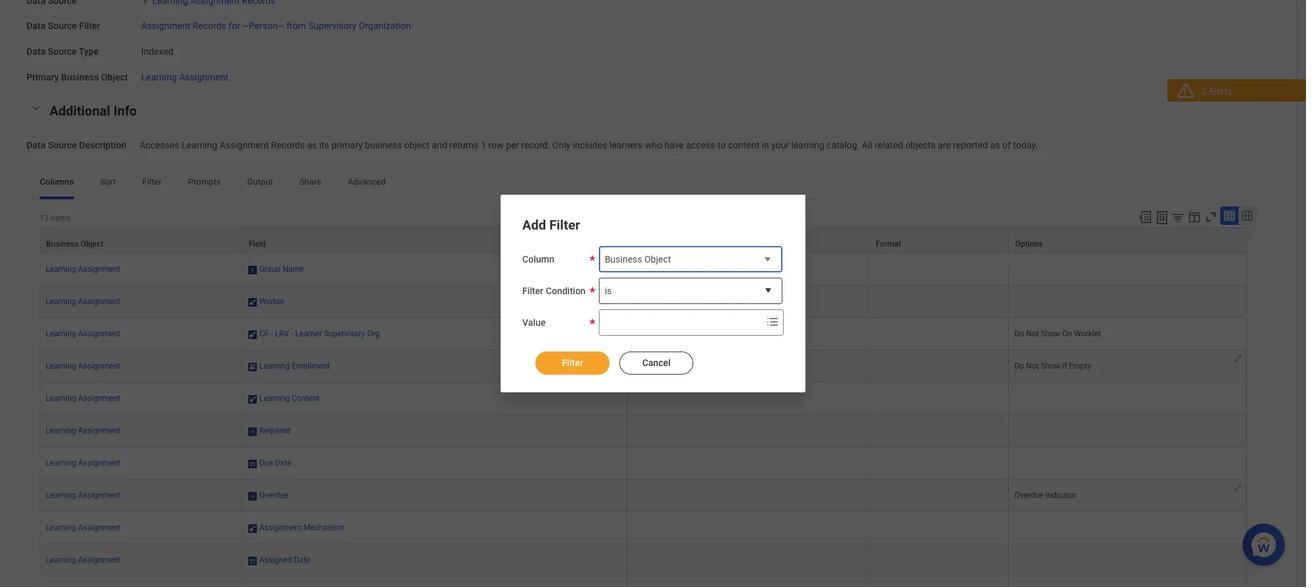 Task type: vqa. For each thing, say whether or not it's contained in the screenshot.
Package to the top
no



Task type: describe. For each thing, give the bounding box(es) containing it.
assignment mechanism link
[[259, 521, 345, 533]]

sort
[[100, 177, 116, 187]]

do for do not show on worklet
[[1014, 330, 1024, 339]]

overdue for overdue 'link'
[[259, 491, 288, 501]]

have
[[665, 140, 684, 150]]

mechanism
[[303, 524, 345, 533]]

name
[[283, 265, 304, 274]]

not for do not show if empty
[[1026, 362, 1039, 371]]

column for column heading override
[[633, 240, 661, 249]]

due date
[[259, 459, 291, 468]]

column heading override
[[633, 240, 724, 249]]

learning enrollment
[[259, 362, 330, 371]]

output
[[247, 177, 273, 187]]

alerts
[[1209, 86, 1232, 96]]

assignment for assigned date
[[78, 556, 120, 565]]

learning assignment for due date
[[46, 459, 120, 468]]

field image for required
[[248, 427, 257, 437]]

row containing business object
[[40, 227, 1247, 254]]

supervisory for learner
[[324, 330, 365, 339]]

assignment for assignment mechanism
[[78, 524, 120, 533]]

supervisory for from
[[308, 21, 356, 31]]

cancel button
[[619, 352, 693, 375]]

learning assignment link for overdue
[[46, 491, 120, 501]]

enrollment
[[292, 362, 330, 371]]

group
[[259, 265, 281, 274]]

object for the left business object popup button
[[81, 240, 103, 249]]

learning assignment link for assigned date
[[46, 556, 120, 565]]

2 - from the left
[[291, 330, 293, 339]]

expand table image
[[1241, 209, 1254, 223]]

10 row from the top
[[40, 513, 1247, 545]]

learning assignment for learning content
[[46, 394, 120, 404]]

2 alerts
[[1202, 86, 1232, 96]]

on
[[1062, 330, 1072, 339]]

date for due date
[[275, 459, 291, 468]]

your
[[771, 140, 789, 150]]

overdue link
[[259, 489, 288, 501]]

9 row from the top
[[40, 480, 1247, 513]]

for
[[229, 21, 240, 31]]

1 as from the left
[[307, 140, 317, 150]]

3 row from the top
[[40, 286, 1247, 318]]

learning for cf - lrv - learner supervisory org
[[46, 330, 76, 339]]

learning for due date
[[46, 459, 76, 468]]

type
[[79, 46, 99, 57]]

assignment records for ~person~ from supervisory organization link
[[141, 18, 411, 31]]

worker
[[259, 297, 284, 307]]

data source description
[[26, 140, 126, 150]]

format
[[876, 240, 901, 249]]

primary
[[331, 140, 363, 150]]

primary
[[26, 72, 59, 82]]

learning assignment for assignment mechanism
[[46, 524, 120, 533]]

business object for business object popup button in add filter dialog
[[605, 254, 671, 265]]

8 row from the top
[[40, 448, 1247, 480]]

filter inside tab list
[[142, 177, 162, 187]]

primary business object
[[26, 72, 128, 82]]

objects
[[905, 140, 936, 150]]

business
[[365, 140, 402, 150]]

data for data source filter
[[26, 21, 46, 31]]

not for do not show on worklet
[[1026, 330, 1039, 339]]

override
[[694, 240, 724, 249]]

0 vertical spatial business
[[61, 72, 99, 82]]

field image for learning enrollment
[[248, 362, 257, 373]]

learning content
[[259, 394, 320, 404]]

assignment for learning content
[[78, 394, 120, 404]]

data source image
[[141, 0, 150, 6]]

cf - lrv - learner supervisory org
[[259, 330, 380, 339]]

advanced
[[348, 177, 385, 187]]

learning assignment link for group name
[[46, 265, 120, 274]]

5 row from the top
[[40, 351, 1247, 383]]

prompts image
[[765, 314, 780, 330]]

business object button inside add filter dialog
[[599, 246, 782, 274]]

content
[[728, 140, 759, 150]]

learning for group name
[[46, 265, 76, 274]]

field image for due date
[[248, 459, 257, 470]]

source for filter
[[48, 21, 77, 31]]

learning inside additional info group
[[182, 140, 217, 150]]

learning assignment link for cf - lrv - learner supervisory org
[[46, 330, 120, 339]]

all
[[862, 140, 872, 150]]

select to filter grid data image
[[1171, 211, 1185, 225]]

are
[[938, 140, 951, 150]]

add
[[522, 217, 546, 233]]

cancel
[[642, 358, 671, 368]]

exclamation image
[[1180, 87, 1190, 97]]

do not show on worklet
[[1014, 330, 1101, 339]]

filter inside button
[[562, 358, 583, 368]]

table image
[[1223, 209, 1236, 223]]

worker link
[[259, 295, 284, 307]]

learning for assigned date
[[46, 556, 76, 565]]

filter condition
[[522, 286, 586, 296]]

0 horizontal spatial organization
[[359, 21, 411, 31]]

assignment for worker
[[78, 297, 120, 307]]

learning inside learning content 'link'
[[259, 394, 290, 404]]

field
[[249, 240, 266, 249]]

chevron down image
[[28, 103, 44, 113]]

Value field
[[599, 311, 762, 335]]

assignment mechanism
[[259, 524, 345, 533]]

1
[[481, 140, 486, 150]]

learning for learning content
[[46, 394, 76, 404]]

additional
[[50, 103, 110, 119]]

org
[[367, 330, 380, 339]]

2 alerts button
[[1167, 79, 1306, 104]]

business for the left business object popup button
[[46, 240, 79, 249]]

6 row from the top
[[40, 383, 1247, 416]]

items
[[50, 214, 70, 223]]

options
[[1015, 240, 1043, 249]]

columns
[[40, 177, 74, 187]]

add filter
[[522, 217, 580, 233]]

record.
[[521, 140, 550, 150]]

indicator
[[1045, 491, 1077, 501]]

field image for assignment mechanism
[[248, 524, 257, 534]]

assignment for required
[[78, 427, 120, 436]]

assignment inside additional info group
[[220, 140, 269, 150]]

condition
[[546, 286, 586, 296]]

group name
[[259, 265, 304, 274]]

learner
[[295, 330, 322, 339]]

content
[[292, 394, 320, 404]]

value
[[522, 318, 546, 328]]

learning assignment link for due date
[[46, 459, 120, 468]]

business for business object popup button in add filter dialog
[[605, 254, 642, 265]]

due
[[259, 459, 273, 468]]

learning assignment for overdue
[[46, 491, 120, 501]]

assignment for learning enrollment
[[78, 362, 120, 371]]

to
[[718, 140, 726, 150]]

assigned date link
[[259, 554, 310, 565]]

who
[[645, 140, 662, 150]]

object
[[404, 140, 430, 150]]

data source filter
[[26, 21, 100, 31]]

reported
[[953, 140, 988, 150]]

learning assignment link for learning enrollment
[[46, 362, 120, 371]]

column for column
[[522, 254, 554, 265]]

data source type
[[26, 46, 99, 57]]

assigned
[[259, 556, 292, 565]]

indexed
[[141, 46, 173, 57]]

only
[[552, 140, 570, 150]]

field image for assigned date
[[248, 556, 257, 567]]



Task type: locate. For each thing, give the bounding box(es) containing it.
learning inside learning enrollment link
[[259, 362, 290, 371]]

do not show if empty
[[1014, 362, 1091, 371]]

field image left assigned
[[248, 556, 257, 567]]

0 horizontal spatial business object button
[[40, 228, 242, 253]]

additional info group
[[26, 100, 1270, 152]]

data for data source type
[[26, 46, 46, 57]]

date for assigned date
[[294, 556, 310, 565]]

learning assignment for cf - lrv - learner supervisory org
[[46, 330, 120, 339]]

7 row from the top
[[40, 416, 1247, 448]]

1 horizontal spatial as
[[990, 140, 1000, 150]]

if
[[1062, 362, 1067, 371]]

field image
[[248, 265, 257, 276], [248, 362, 257, 373], [248, 459, 257, 470], [248, 491, 257, 502], [248, 556, 257, 567]]

assignment
[[141, 21, 190, 31], [179, 72, 228, 82], [220, 140, 269, 150], [78, 265, 120, 274], [78, 297, 120, 307], [78, 330, 120, 339], [78, 362, 120, 371], [78, 394, 120, 404], [78, 427, 120, 436], [78, 459, 120, 468], [78, 491, 120, 501], [78, 524, 120, 533], [259, 524, 301, 533], [78, 556, 120, 565]]

business
[[61, 72, 99, 82], [46, 240, 79, 249], [605, 254, 642, 265]]

2 vertical spatial business
[[605, 254, 642, 265]]

source for description
[[48, 140, 77, 150]]

required
[[259, 427, 290, 436]]

accesses
[[140, 140, 179, 150]]

1 horizontal spatial organization
[[676, 330, 721, 339]]

records left for
[[193, 21, 226, 31]]

assigned date
[[259, 556, 310, 565]]

2
[[1202, 86, 1207, 96]]

cell
[[627, 254, 870, 286], [870, 254, 1009, 286], [1009, 254, 1247, 286], [627, 286, 870, 318], [870, 286, 1009, 318], [1009, 286, 1247, 318], [870, 318, 1009, 351], [627, 351, 870, 383], [870, 351, 1009, 383], [627, 383, 870, 416], [870, 383, 1009, 416], [1009, 383, 1247, 416], [627, 416, 870, 448], [870, 416, 1009, 448], [1009, 416, 1247, 448], [627, 448, 870, 480], [870, 448, 1009, 480], [1009, 448, 1247, 480], [627, 480, 870, 513], [870, 480, 1009, 513], [627, 513, 870, 545], [870, 513, 1009, 545], [1009, 513, 1247, 545], [627, 545, 870, 577], [870, 545, 1009, 577], [1009, 545, 1247, 577], [40, 577, 243, 588], [243, 577, 627, 588], [627, 577, 870, 588], [870, 577, 1009, 588], [1009, 577, 1247, 588]]

object for business object popup button in add filter dialog
[[644, 254, 671, 265]]

0 vertical spatial business object
[[46, 240, 103, 249]]

business up is
[[605, 254, 642, 265]]

5 field image from the top
[[248, 556, 257, 567]]

region
[[522, 341, 784, 376]]

1 vertical spatial records
[[271, 140, 305, 150]]

0 horizontal spatial column
[[522, 254, 554, 265]]

3 field image from the top
[[248, 459, 257, 470]]

assignment records for ~person~ from supervisory organization
[[141, 21, 411, 31]]

data up data source type
[[26, 21, 46, 31]]

do up do not show if empty
[[1014, 330, 1024, 339]]

1 do from the top
[[1014, 330, 1024, 339]]

2 row from the top
[[40, 254, 1247, 286]]

learning assignment for required
[[46, 427, 120, 436]]

field image left the required
[[248, 427, 257, 437]]

1 horizontal spatial records
[[271, 140, 305, 150]]

learning
[[141, 72, 177, 82], [182, 140, 217, 150], [46, 265, 76, 274], [46, 297, 76, 307], [46, 330, 76, 339], [46, 362, 76, 371], [259, 362, 290, 371], [46, 394, 76, 404], [259, 394, 290, 404], [46, 427, 76, 436], [46, 459, 76, 468], [46, 491, 76, 501], [46, 524, 76, 533], [46, 556, 76, 565]]

1 vertical spatial object
[[81, 240, 103, 249]]

toolbar
[[1132, 207, 1256, 227]]

1 vertical spatial column
[[522, 254, 554, 265]]

2 source from the top
[[48, 46, 77, 57]]

overdue for overdue indicator
[[1014, 491, 1044, 501]]

date
[[275, 459, 291, 468], [294, 556, 310, 565]]

1 vertical spatial business object
[[605, 254, 671, 265]]

records
[[193, 21, 226, 31], [271, 140, 305, 150]]

business down type
[[61, 72, 99, 82]]

show for on
[[1041, 330, 1060, 339]]

field image left overdue 'link'
[[248, 491, 257, 502]]

date right due at the bottom left of the page
[[275, 459, 291, 468]]

prompts
[[188, 177, 221, 187]]

1 row from the top
[[40, 227, 1247, 254]]

related
[[875, 140, 903, 150]]

2 field image from the top
[[248, 330, 257, 340]]

overdue indicator
[[1014, 491, 1077, 501]]

is
[[605, 286, 612, 296]]

in
[[762, 140, 769, 150]]

1 vertical spatial not
[[1026, 362, 1039, 371]]

4 field image from the top
[[248, 427, 257, 437]]

0 vertical spatial date
[[275, 459, 291, 468]]

show for if
[[1041, 362, 1060, 371]]

object inside row
[[81, 240, 103, 249]]

info
[[113, 103, 137, 119]]

field image for cf - lrv - learner supervisory org
[[248, 330, 257, 340]]

data up the primary
[[26, 46, 46, 57]]

3 field image from the top
[[248, 394, 257, 405]]

row
[[488, 140, 504, 150]]

1 vertical spatial source
[[48, 46, 77, 57]]

export to worksheets image
[[1154, 210, 1170, 226]]

business inside row
[[46, 240, 79, 249]]

access
[[686, 140, 715, 150]]

1 field image from the top
[[248, 265, 257, 276]]

cf - lrv - learner supervisory org link
[[259, 327, 380, 339]]

12 row from the top
[[40, 577, 1247, 588]]

0 vertical spatial source
[[48, 21, 77, 31]]

object down sort
[[81, 240, 103, 249]]

add filter dialog
[[501, 195, 805, 393]]

learning content link
[[259, 392, 320, 404]]

filter button
[[536, 352, 610, 375]]

source up columns
[[48, 140, 77, 150]]

1 vertical spatial business
[[46, 240, 79, 249]]

1 vertical spatial date
[[294, 556, 310, 565]]

learning
[[791, 140, 824, 150]]

1 source from the top
[[48, 21, 77, 31]]

- right "cf"
[[271, 330, 273, 339]]

0 vertical spatial data
[[26, 21, 46, 31]]

learning assignment link for worker
[[46, 297, 120, 307]]

0 horizontal spatial records
[[193, 21, 226, 31]]

3 data from the top
[[26, 140, 46, 150]]

0 horizontal spatial -
[[271, 330, 273, 339]]

additional info
[[50, 103, 137, 119]]

source down data source filter
[[48, 46, 77, 57]]

records left its
[[271, 140, 305, 150]]

learning assignment for learning enrollment
[[46, 362, 120, 371]]

column heading override button
[[627, 228, 869, 253]]

2 as from the left
[[990, 140, 1000, 150]]

row
[[40, 227, 1247, 254], [40, 254, 1247, 286], [40, 286, 1247, 318], [40, 318, 1247, 351], [40, 351, 1247, 383], [40, 383, 1247, 416], [40, 416, 1247, 448], [40, 448, 1247, 480], [40, 480, 1247, 513], [40, 513, 1247, 545], [40, 545, 1247, 577], [40, 577, 1247, 588]]

2 not from the top
[[1026, 362, 1039, 371]]

field image left "cf"
[[248, 330, 257, 340]]

do
[[1014, 330, 1024, 339], [1014, 362, 1024, 371]]

business object for the left business object popup button
[[46, 240, 103, 249]]

business object
[[46, 240, 103, 249], [605, 254, 671, 265]]

do left if
[[1014, 362, 1024, 371]]

13
[[40, 214, 49, 223]]

~person~
[[243, 21, 284, 31]]

2 do from the top
[[1014, 362, 1024, 371]]

2 vertical spatial object
[[644, 254, 671, 265]]

supervisory up the cancel on the bottom of page
[[633, 330, 674, 339]]

data source type element
[[141, 38, 173, 58]]

learning assignment for worker
[[46, 297, 120, 307]]

2 overdue from the left
[[1014, 491, 1044, 501]]

as left of
[[990, 140, 1000, 150]]

returns
[[449, 140, 479, 150]]

source for type
[[48, 46, 77, 57]]

filter
[[79, 21, 100, 31], [142, 177, 162, 187], [549, 217, 580, 233], [522, 286, 543, 296], [562, 358, 583, 368]]

1 field image from the top
[[248, 297, 257, 308]]

learning assignment link for learning content
[[46, 394, 120, 404]]

1 vertical spatial data
[[26, 46, 46, 57]]

0 vertical spatial object
[[101, 72, 128, 82]]

supervisory right from
[[308, 21, 356, 31]]

field image left assignment mechanism
[[248, 524, 257, 534]]

learning assignment link for required
[[46, 427, 120, 436]]

due date link
[[259, 456, 291, 468]]

field image left learning content
[[248, 394, 257, 405]]

per
[[506, 140, 519, 150]]

data
[[26, 21, 46, 31], [26, 46, 46, 57], [26, 140, 46, 150]]

not left if
[[1026, 362, 1039, 371]]

field image
[[248, 297, 257, 308], [248, 330, 257, 340], [248, 394, 257, 405], [248, 427, 257, 437], [248, 524, 257, 534]]

field image for learning content
[[248, 394, 257, 405]]

1 horizontal spatial date
[[294, 556, 310, 565]]

1 vertical spatial show
[[1041, 362, 1060, 371]]

business object down heading
[[605, 254, 671, 265]]

options button
[[1009, 228, 1246, 253]]

4 row from the top
[[40, 318, 1247, 351]]

its
[[319, 140, 329, 150]]

date right assigned
[[294, 556, 310, 565]]

includes
[[573, 140, 607, 150]]

column left heading
[[633, 240, 661, 249]]

group name link
[[259, 262, 304, 274]]

catalog.
[[827, 140, 860, 150]]

field image for worker
[[248, 297, 257, 308]]

2 vertical spatial data
[[26, 140, 46, 150]]

learning for worker
[[46, 297, 76, 307]]

assignment for overdue
[[78, 491, 120, 501]]

learning for assignment mechanism
[[46, 524, 76, 533]]

4 field image from the top
[[248, 491, 257, 502]]

click to view/edit grid preferences image
[[1187, 210, 1202, 225]]

5 field image from the top
[[248, 524, 257, 534]]

region inside add filter dialog
[[522, 341, 784, 376]]

field image left learning enrollment on the left of page
[[248, 362, 257, 373]]

- right lrv
[[291, 330, 293, 339]]

data inside additional info group
[[26, 140, 46, 150]]

field image left due at the bottom left of the page
[[248, 459, 257, 470]]

0 horizontal spatial overdue
[[259, 491, 288, 501]]

overdue left indicator
[[1014, 491, 1044, 501]]

region containing filter
[[522, 341, 784, 376]]

1 overdue from the left
[[259, 491, 288, 501]]

from
[[286, 21, 306, 31]]

overdue
[[259, 491, 288, 501], [1014, 491, 1044, 501]]

learning enrollment link
[[259, 359, 330, 371]]

additional info button
[[50, 103, 137, 119]]

learning for learning enrollment
[[46, 362, 76, 371]]

11 row from the top
[[40, 545, 1247, 577]]

1 vertical spatial do
[[1014, 362, 1024, 371]]

is button
[[599, 278, 782, 305]]

business object inside row
[[46, 240, 103, 249]]

records inside additional info group
[[271, 140, 305, 150]]

source inside additional info group
[[48, 140, 77, 150]]

records inside assignment records for ~person~ from supervisory organization link
[[193, 21, 226, 31]]

show left if
[[1041, 362, 1060, 371]]

as left its
[[307, 140, 317, 150]]

assignment for due date
[[78, 459, 120, 468]]

1 data from the top
[[26, 21, 46, 31]]

3 source from the top
[[48, 140, 77, 150]]

0 vertical spatial column
[[633, 240, 661, 249]]

tab list
[[26, 168, 1270, 200]]

field button
[[243, 228, 627, 253]]

learning for required
[[46, 427, 76, 436]]

do for do not show if empty
[[1014, 362, 1024, 371]]

business object down items
[[46, 240, 103, 249]]

1 horizontal spatial business object button
[[599, 246, 782, 274]]

field image for group name
[[248, 265, 257, 276]]

business down items
[[46, 240, 79, 249]]

2 field image from the top
[[248, 362, 257, 373]]

2 data from the top
[[26, 46, 46, 57]]

organization inside row
[[676, 330, 721, 339]]

column inside column heading override popup button
[[633, 240, 661, 249]]

2 show from the top
[[1041, 362, 1060, 371]]

0 horizontal spatial business object
[[46, 240, 103, 249]]

object down heading
[[644, 254, 671, 265]]

source
[[48, 21, 77, 31], [48, 46, 77, 57], [48, 140, 77, 150]]

supervisory left 'org'
[[324, 330, 365, 339]]

0 vertical spatial show
[[1041, 330, 1060, 339]]

tab list containing columns
[[26, 168, 1270, 200]]

not left the 'on'
[[1026, 330, 1039, 339]]

business inside add filter dialog
[[605, 254, 642, 265]]

data down chevron down image
[[26, 140, 46, 150]]

1 vertical spatial organization
[[676, 330, 721, 339]]

learning assignment link for assignment mechanism
[[46, 524, 120, 533]]

learning assignment for assigned date
[[46, 556, 120, 565]]

0 vertical spatial records
[[193, 21, 226, 31]]

column
[[633, 240, 661, 249], [522, 254, 554, 265]]

0 vertical spatial not
[[1026, 330, 1039, 339]]

share
[[299, 177, 321, 187]]

data for data source description
[[26, 140, 46, 150]]

1 horizontal spatial -
[[291, 330, 293, 339]]

1 show from the top
[[1041, 330, 1060, 339]]

0 vertical spatial organization
[[359, 21, 411, 31]]

object inside add filter dialog
[[644, 254, 671, 265]]

1 horizontal spatial column
[[633, 240, 661, 249]]

description
[[79, 140, 126, 150]]

2 vertical spatial source
[[48, 140, 77, 150]]

required link
[[259, 424, 290, 436]]

assignment for cf - lrv - learner supervisory org
[[78, 330, 120, 339]]

assignment for group name
[[78, 265, 120, 274]]

field image left worker
[[248, 297, 257, 308]]

learning for overdue
[[46, 491, 76, 501]]

cf
[[259, 330, 269, 339]]

-
[[271, 330, 273, 339], [291, 330, 293, 339]]

business object inside add filter dialog
[[605, 254, 671, 265]]

field image left group
[[248, 265, 257, 276]]

1 horizontal spatial business object
[[605, 254, 671, 265]]

1 not from the top
[[1026, 330, 1039, 339]]

1 horizontal spatial overdue
[[1014, 491, 1044, 501]]

show left the 'on'
[[1041, 330, 1060, 339]]

learning assignment for group name
[[46, 265, 120, 274]]

export to excel image
[[1138, 210, 1152, 225]]

column inside add filter dialog
[[522, 254, 554, 265]]

fullscreen image
[[1204, 210, 1218, 225]]

learners
[[609, 140, 643, 150]]

and
[[432, 140, 447, 150]]

of
[[1002, 140, 1011, 150]]

1 - from the left
[[271, 330, 273, 339]]

0 horizontal spatial date
[[275, 459, 291, 468]]

source up data source type
[[48, 21, 77, 31]]

overdue down due date
[[259, 491, 288, 501]]

object up info
[[101, 72, 128, 82]]

field image for overdue
[[248, 491, 257, 502]]

column down add
[[522, 254, 554, 265]]

0 horizontal spatial as
[[307, 140, 317, 150]]

0 vertical spatial do
[[1014, 330, 1024, 339]]



